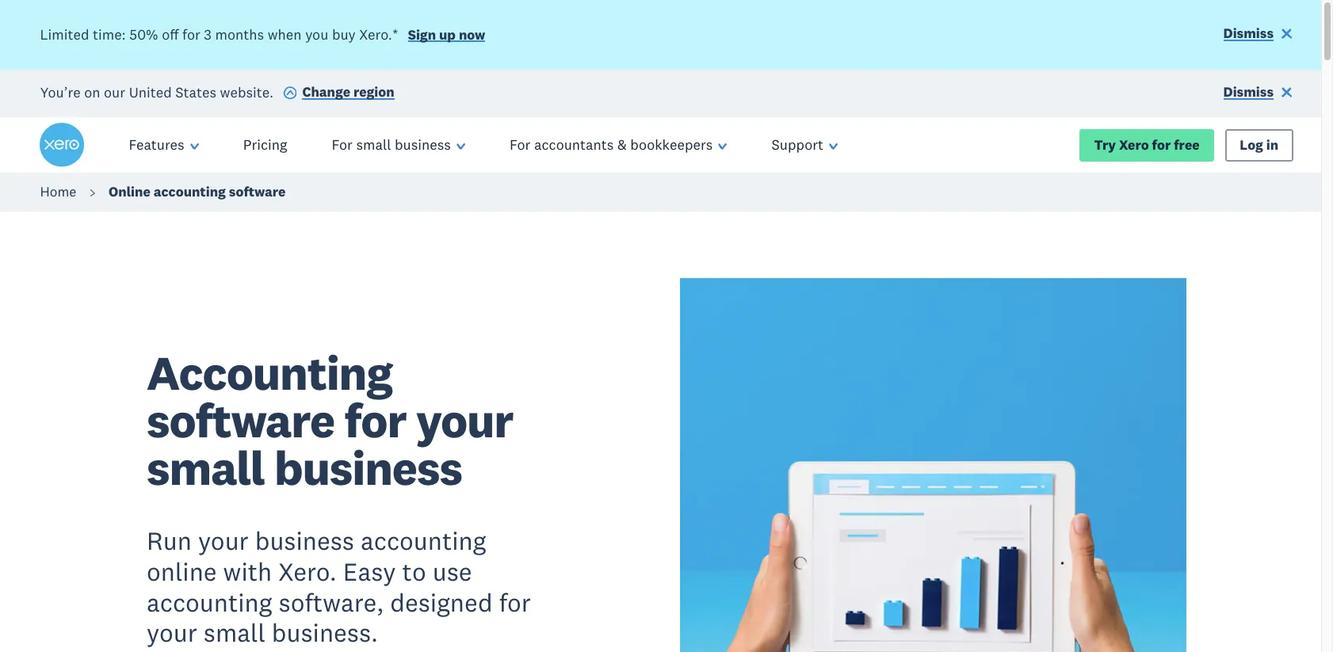 Task type: vqa. For each thing, say whether or not it's contained in the screenshot.
Xero.
yes



Task type: describe. For each thing, give the bounding box(es) containing it.
online accounting software
[[109, 183, 286, 201]]

united
[[129, 83, 172, 101]]

bookkeepers
[[630, 136, 713, 154]]

software inside breadcrumbs element
[[229, 183, 286, 201]]

off
[[162, 25, 179, 43]]

pricing
[[243, 136, 287, 154]]

for accountants & bookkeepers button
[[487, 118, 749, 173]]

accountants
[[534, 136, 614, 154]]

accounting software for your small business
[[147, 343, 513, 498]]

business inside the accounting software for your small business
[[274, 438, 462, 498]]

with
[[223, 556, 272, 587]]

you're
[[40, 83, 81, 101]]

time:
[[93, 25, 126, 43]]

small inside the accounting software for your small business
[[147, 438, 265, 498]]

you
[[305, 25, 328, 43]]

1 vertical spatial accounting
[[361, 525, 486, 557]]

sign
[[408, 26, 436, 43]]

for for for accountants & bookkeepers
[[510, 136, 531, 154]]

home
[[40, 183, 76, 201]]

dismiss button for limited time: 50% off for 3 months when you buy xero.*
[[1223, 24, 1293, 46]]

for for for small business
[[332, 136, 353, 154]]

software inside the accounting software for your small business
[[147, 391, 335, 450]]

to
[[402, 556, 426, 587]]

website.
[[220, 83, 274, 101]]

a chart of income and expenses displays in xero's online accounting software on a tablet. image
[[680, 278, 1186, 652]]

limited time: 50% off for 3 months when you buy xero.*
[[40, 25, 399, 43]]

region
[[353, 83, 394, 101]]

our
[[104, 83, 125, 101]]

accounting
[[147, 343, 392, 402]]

online
[[109, 183, 150, 201]]

support
[[772, 136, 823, 154]]

dismiss for limited time: 50% off for 3 months when you buy xero.*
[[1223, 25, 1274, 42]]

you're on our united states website.
[[40, 83, 274, 101]]

log in
[[1240, 136, 1279, 154]]

limited
[[40, 25, 89, 43]]

features button
[[107, 118, 221, 173]]

50%
[[129, 25, 158, 43]]

use
[[433, 556, 472, 587]]

0 horizontal spatial your
[[147, 617, 197, 648]]

home link
[[40, 183, 76, 201]]

buy
[[332, 25, 356, 43]]

xero.
[[278, 556, 337, 587]]

online accounting software link
[[109, 183, 286, 201]]

change
[[302, 83, 350, 101]]

support button
[[749, 118, 860, 173]]

states
[[175, 83, 216, 101]]

up
[[439, 26, 456, 43]]

for accountants & bookkeepers
[[510, 136, 713, 154]]

3
[[204, 25, 212, 43]]

online
[[147, 556, 217, 587]]

small inside dropdown button
[[356, 136, 391, 154]]

easy
[[343, 556, 396, 587]]

run
[[147, 525, 192, 557]]



Task type: locate. For each thing, give the bounding box(es) containing it.
now
[[459, 26, 485, 43]]

1 dismiss button from the top
[[1223, 24, 1293, 46]]

accounting inside breadcrumbs element
[[154, 183, 226, 201]]

try xero for free link
[[1080, 129, 1214, 162]]

business.
[[272, 617, 378, 648]]

designed
[[390, 586, 493, 618]]

2 vertical spatial business
[[255, 525, 354, 557]]

1 vertical spatial software
[[147, 391, 335, 450]]

xero
[[1119, 136, 1149, 154]]

for small business button
[[309, 118, 487, 173]]

business for your
[[255, 525, 354, 557]]

accounting
[[154, 183, 226, 201], [361, 525, 486, 557], [147, 586, 272, 618]]

2 horizontal spatial your
[[416, 391, 513, 450]]

0 vertical spatial dismiss
[[1223, 25, 1274, 42]]

try
[[1094, 136, 1116, 154]]

0 vertical spatial dismiss button
[[1223, 24, 1293, 46]]

1 vertical spatial small
[[147, 438, 265, 498]]

1 vertical spatial dismiss
[[1223, 83, 1274, 101]]

sign up now
[[408, 26, 485, 43]]

breadcrumbs element
[[0, 173, 1333, 212]]

1 vertical spatial dismiss button
[[1223, 83, 1293, 105]]

business inside dropdown button
[[395, 136, 451, 154]]

for small business
[[332, 136, 451, 154]]

business inside run your business accounting online with xero. easy to use accounting software, designed for your small business.
[[255, 525, 354, 557]]

for inside run your business accounting online with xero. easy to use accounting software, designed for your small business.
[[499, 586, 531, 618]]

change region
[[302, 83, 394, 101]]

sign up now link
[[408, 26, 485, 47]]

0 horizontal spatial for
[[332, 136, 353, 154]]

dismiss button
[[1223, 24, 1293, 46], [1223, 83, 1293, 105]]

0 vertical spatial your
[[416, 391, 513, 450]]

months
[[215, 25, 264, 43]]

business
[[395, 136, 451, 154], [274, 438, 462, 498], [255, 525, 354, 557]]

2 vertical spatial accounting
[[147, 586, 272, 618]]

2 dismiss button from the top
[[1223, 83, 1293, 105]]

0 vertical spatial small
[[356, 136, 391, 154]]

accounting down "features" dropdown button
[[154, 183, 226, 201]]

pricing link
[[221, 118, 309, 173]]

2 for from the left
[[510, 136, 531, 154]]

for inside the accounting software for your small business
[[344, 391, 406, 450]]

your inside the accounting software for your small business
[[416, 391, 513, 450]]

free
[[1174, 136, 1200, 154]]

&
[[617, 136, 627, 154]]

for
[[332, 136, 353, 154], [510, 136, 531, 154]]

dismiss button for you're on our united states website.
[[1223, 83, 1293, 105]]

2 vertical spatial small
[[204, 617, 265, 648]]

accounting up designed
[[361, 525, 486, 557]]

log
[[1240, 136, 1263, 154]]

your
[[416, 391, 513, 450], [198, 525, 249, 557], [147, 617, 197, 648]]

software
[[229, 183, 286, 201], [147, 391, 335, 450]]

xero homepage image
[[40, 123, 84, 168]]

run your business accounting online with xero. easy to use accounting software, designed for your small business.
[[147, 525, 531, 648]]

small inside run your business accounting online with xero. easy to use accounting software, designed for your small business.
[[204, 617, 265, 648]]

1 vertical spatial business
[[274, 438, 462, 498]]

1 for from the left
[[332, 136, 353, 154]]

1 horizontal spatial your
[[198, 525, 249, 557]]

try xero for free
[[1094, 136, 1200, 154]]

business for small
[[395, 136, 451, 154]]

1 horizontal spatial for
[[510, 136, 531, 154]]

1 vertical spatial your
[[198, 525, 249, 557]]

0 vertical spatial business
[[395, 136, 451, 154]]

dismiss for you're on our united states website.
[[1223, 83, 1274, 101]]

2 dismiss from the top
[[1223, 83, 1274, 101]]

2 vertical spatial your
[[147, 617, 197, 648]]

change region button
[[283, 83, 394, 105]]

for down change region button
[[332, 136, 353, 154]]

for left accountants
[[510, 136, 531, 154]]

software,
[[279, 586, 384, 618]]

for
[[182, 25, 200, 43], [1152, 136, 1171, 154], [344, 391, 406, 450], [499, 586, 531, 618]]

0 vertical spatial accounting
[[154, 183, 226, 201]]

xero.*
[[359, 25, 399, 43]]

in
[[1266, 136, 1279, 154]]

dismiss
[[1223, 25, 1274, 42], [1223, 83, 1274, 101]]

small
[[356, 136, 391, 154], [147, 438, 265, 498], [204, 617, 265, 648]]

log in link
[[1225, 129, 1293, 162]]

features
[[129, 136, 184, 154]]

on
[[84, 83, 100, 101]]

when
[[268, 25, 302, 43]]

0 vertical spatial software
[[229, 183, 286, 201]]

1 dismiss from the top
[[1223, 25, 1274, 42]]

accounting down run
[[147, 586, 272, 618]]



